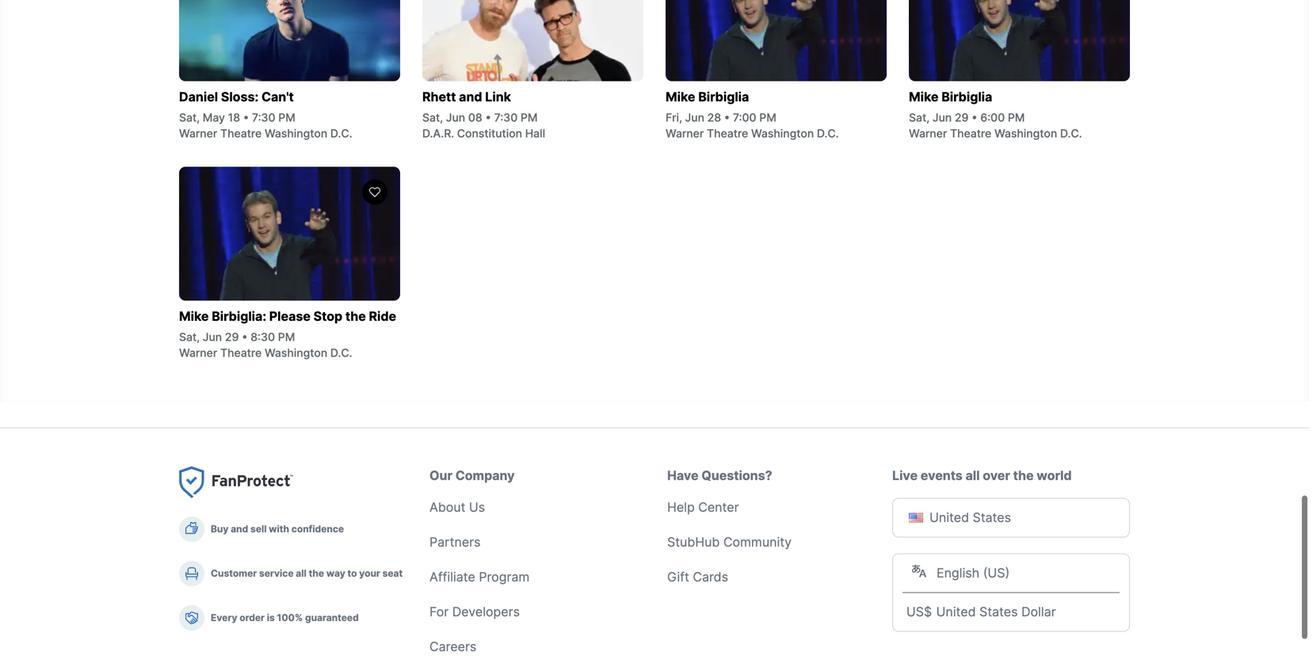 Task type: vqa. For each thing, say whether or not it's contained in the screenshot.
Dollar
yes



Task type: locate. For each thing, give the bounding box(es) containing it.
1 vertical spatial united
[[936, 604, 976, 620]]

affiliate program
[[429, 569, 530, 585]]

pm inside mike birbiglia sat, jun 29 • 6:00 pm warner theatre washington d.c.
[[1008, 111, 1025, 124]]

ride
[[369, 309, 396, 324]]

washington down 8:30
[[265, 346, 327, 360]]

1 horizontal spatial mike
[[666, 89, 695, 105]]

live events all over the world
[[892, 468, 1072, 483]]

28
[[707, 111, 721, 124]]

0 horizontal spatial and
[[231, 523, 248, 535]]

may
[[203, 111, 225, 124]]

jun inside rhett and link sat, jun 08 • 7:30 pm d.a.r. constitution hall
[[446, 111, 465, 124]]

1 horizontal spatial birbiglia
[[942, 89, 992, 105]]

1 7:30 from the left
[[252, 111, 275, 124]]

confidence
[[291, 523, 344, 535]]

warner
[[179, 127, 217, 140], [666, 127, 704, 140], [909, 127, 947, 140], [179, 346, 217, 360]]

all left over
[[966, 468, 980, 483]]

7:30 down can't
[[252, 111, 275, 124]]

mike inside mike birbiglia fri, jun 28 • 7:00 pm warner theatre washington d.c.
[[666, 89, 695, 105]]

theatre down 8:30
[[220, 346, 262, 360]]

all right service
[[296, 568, 307, 579]]

2 birbiglia from the left
[[942, 89, 992, 105]]

mike for please
[[179, 309, 209, 324]]

pm down please
[[278, 330, 295, 344]]

sat, inside mike birbiglia: please stop the ride sat, jun 29 • 8:30 pm warner theatre washington d.c.
[[179, 330, 200, 344]]

0 vertical spatial states
[[973, 510, 1011, 525]]

cards
[[693, 569, 728, 585]]

the right over
[[1013, 468, 1034, 483]]

seat
[[382, 568, 403, 579]]

washington
[[265, 127, 327, 140], [751, 127, 814, 140], [994, 127, 1057, 140], [265, 346, 327, 360]]

7:30 down link
[[494, 111, 518, 124]]

d.c.
[[330, 127, 352, 140], [817, 127, 839, 140], [1060, 127, 1082, 140], [330, 346, 352, 360]]

29 inside mike birbiglia sat, jun 29 • 6:00 pm warner theatre washington d.c.
[[955, 111, 969, 124]]

jun left 08
[[446, 111, 465, 124]]

united states
[[930, 510, 1011, 525]]

theatre inside mike birbiglia fri, jun 28 • 7:00 pm warner theatre washington d.c.
[[707, 127, 748, 140]]

jun
[[446, 111, 465, 124], [685, 111, 704, 124], [933, 111, 952, 124], [203, 330, 222, 344]]

• inside mike birbiglia: please stop the ride sat, jun 29 • 8:30 pm warner theatre washington d.c.
[[242, 330, 248, 344]]

and inside rhett and link sat, jun 08 • 7:30 pm d.a.r. constitution hall
[[459, 89, 482, 105]]

stubhub community link
[[667, 534, 792, 550]]

d.c. inside mike birbiglia sat, jun 29 • 6:00 pm warner theatre washington d.c.
[[1060, 127, 1082, 140]]

mike for sat,
[[909, 89, 939, 105]]

theatre inside mike birbiglia sat, jun 29 • 6:00 pm warner theatre washington d.c.
[[950, 127, 992, 140]]

warner inside daniel sloss: can't sat, may 18 • 7:30 pm warner theatre washington d.c.
[[179, 127, 217, 140]]

1 birbiglia from the left
[[698, 89, 749, 105]]

sat, left 6:00
[[909, 111, 930, 124]]

help center
[[667, 500, 739, 515]]

jun left 6:00
[[933, 111, 952, 124]]

birbiglia inside mike birbiglia sat, jun 29 • 6:00 pm warner theatre washington d.c.
[[942, 89, 992, 105]]

warner inside mike birbiglia: please stop the ride sat, jun 29 • 8:30 pm warner theatre washington d.c.
[[179, 346, 217, 360]]

jun left 28
[[685, 111, 704, 124]]

warner inside mike birbiglia fri, jun 28 • 7:00 pm warner theatre washington d.c.
[[666, 127, 704, 140]]

dollar
[[1021, 604, 1056, 620]]

theatre down 6:00
[[950, 127, 992, 140]]

• right 18
[[243, 111, 249, 124]]

0 horizontal spatial birbiglia
[[698, 89, 749, 105]]

washington down can't
[[265, 127, 327, 140]]

events
[[921, 468, 963, 483]]

0 horizontal spatial all
[[296, 568, 307, 579]]

• right 08
[[485, 111, 491, 124]]

theatre inside mike birbiglia: please stop the ride sat, jun 29 • 8:30 pm warner theatre washington d.c.
[[220, 346, 262, 360]]

0 vertical spatial all
[[966, 468, 980, 483]]

0 vertical spatial the
[[345, 309, 366, 324]]

jun inside mike birbiglia: please stop the ride sat, jun 29 • 8:30 pm warner theatre washington d.c.
[[203, 330, 222, 344]]

buy
[[211, 523, 229, 535]]

washington inside mike birbiglia fri, jun 28 • 7:00 pm warner theatre washington d.c.
[[751, 127, 814, 140]]

1 vertical spatial the
[[1013, 468, 1034, 483]]

washington down 6:00
[[994, 127, 1057, 140]]

pm up the hall
[[521, 111, 538, 124]]

birbiglia up 28
[[698, 89, 749, 105]]

the
[[345, 309, 366, 324], [1013, 468, 1034, 483], [309, 568, 324, 579]]

0 horizontal spatial the
[[309, 568, 324, 579]]

hall
[[525, 127, 545, 140]]

states
[[973, 510, 1011, 525], [979, 604, 1018, 620]]

pm down can't
[[278, 111, 295, 124]]

birbiglia up 6:00
[[942, 89, 992, 105]]

1 vertical spatial and
[[231, 523, 248, 535]]

mike
[[666, 89, 695, 105], [909, 89, 939, 105], [179, 309, 209, 324]]

and for rhett
[[459, 89, 482, 105]]

please
[[269, 309, 311, 324]]

states down over
[[973, 510, 1011, 525]]

sat, inside rhett and link sat, jun 08 • 7:30 pm d.a.r. constitution hall
[[422, 111, 443, 124]]

1 vertical spatial all
[[296, 568, 307, 579]]

sloss:
[[221, 89, 259, 105]]

birbiglia
[[698, 89, 749, 105], [942, 89, 992, 105]]

d.c. inside mike birbiglia fri, jun 28 • 7:00 pm warner theatre washington d.c.
[[817, 127, 839, 140]]

29 left 6:00
[[955, 111, 969, 124]]

with
[[269, 523, 289, 535]]

d.c. inside mike birbiglia: please stop the ride sat, jun 29 • 8:30 pm warner theatre washington d.c.
[[330, 346, 352, 360]]

birbiglia inside mike birbiglia fri, jun 28 • 7:00 pm warner theatre washington d.c.
[[698, 89, 749, 105]]

careers
[[429, 639, 476, 655]]

7:30 inside rhett and link sat, jun 08 • 7:30 pm d.a.r. constitution hall
[[494, 111, 518, 124]]

jun down birbiglia:
[[203, 330, 222, 344]]

theatre down 28
[[707, 127, 748, 140]]

1 horizontal spatial and
[[459, 89, 482, 105]]

united
[[930, 510, 969, 525], [936, 604, 976, 620]]

theatre inside daniel sloss: can't sat, may 18 • 7:30 pm warner theatre washington d.c.
[[220, 127, 262, 140]]

the left way
[[309, 568, 324, 579]]

29
[[955, 111, 969, 124], [225, 330, 239, 344]]

sat, inside mike birbiglia sat, jun 29 • 6:00 pm warner theatre washington d.c.
[[909, 111, 930, 124]]

0 horizontal spatial 7:30
[[252, 111, 275, 124]]

and up 08
[[459, 89, 482, 105]]

pm
[[278, 111, 295, 124], [521, 111, 538, 124], [759, 111, 776, 124], [1008, 111, 1025, 124], [278, 330, 295, 344]]

theatre
[[220, 127, 262, 140], [707, 127, 748, 140], [950, 127, 992, 140], [220, 346, 262, 360]]

states down (us)
[[979, 604, 1018, 620]]

and left sell
[[231, 523, 248, 535]]

order
[[240, 612, 265, 624]]

•
[[243, 111, 249, 124], [485, 111, 491, 124], [724, 111, 730, 124], [972, 111, 977, 124], [242, 330, 248, 344]]

and for buy
[[231, 523, 248, 535]]

0 horizontal spatial mike
[[179, 309, 209, 324]]

warner inside mike birbiglia sat, jun 29 • 6:00 pm warner theatre washington d.c.
[[909, 127, 947, 140]]

sat, down daniel
[[179, 111, 200, 124]]

0 horizontal spatial 29
[[225, 330, 239, 344]]

the for over
[[1013, 468, 1034, 483]]

for developers link
[[429, 604, 520, 620]]

1 horizontal spatial all
[[966, 468, 980, 483]]

1 horizontal spatial the
[[345, 309, 366, 324]]

daniel sloss: can't sat, may 18 • 7:30 pm warner theatre washington d.c.
[[179, 89, 352, 140]]

all for events
[[966, 468, 980, 483]]

• right 28
[[724, 111, 730, 124]]

for
[[429, 604, 449, 620]]

service
[[259, 568, 294, 579]]

mike inside mike birbiglia sat, jun 29 • 6:00 pm warner theatre washington d.c.
[[909, 89, 939, 105]]

0 vertical spatial 29
[[955, 111, 969, 124]]

sat, up d.a.r.
[[422, 111, 443, 124]]

• left 6:00
[[972, 111, 977, 124]]

2 horizontal spatial the
[[1013, 468, 1034, 483]]

sat,
[[179, 111, 200, 124], [422, 111, 443, 124], [909, 111, 930, 124], [179, 330, 200, 344]]

community
[[723, 534, 792, 550]]

1 vertical spatial 29
[[225, 330, 239, 344]]

live
[[892, 468, 918, 483]]

us$
[[906, 604, 932, 620]]

• inside daniel sloss: can't sat, may 18 • 7:30 pm warner theatre washington d.c.
[[243, 111, 249, 124]]

2 7:30 from the left
[[494, 111, 518, 124]]

jun inside mike birbiglia sat, jun 29 • 6:00 pm warner theatre washington d.c.
[[933, 111, 952, 124]]

• inside mike birbiglia sat, jun 29 • 6:00 pm warner theatre washington d.c.
[[972, 111, 977, 124]]

7:30
[[252, 111, 275, 124], [494, 111, 518, 124]]

29 down birbiglia:
[[225, 330, 239, 344]]

1 horizontal spatial 29
[[955, 111, 969, 124]]

7:30 inside daniel sloss: can't sat, may 18 • 7:30 pm warner theatre washington d.c.
[[252, 111, 275, 124]]

mike birbiglia sat, jun 29 • 6:00 pm warner theatre washington d.c.
[[909, 89, 1082, 140]]

our
[[429, 468, 452, 483]]

7:00
[[733, 111, 756, 124]]

pm right 6:00
[[1008, 111, 1025, 124]]

united down events
[[930, 510, 969, 525]]

2 horizontal spatial mike
[[909, 89, 939, 105]]

birbiglia:
[[212, 309, 266, 324]]

the inside mike birbiglia: please stop the ride sat, jun 29 • 8:30 pm warner theatre washington d.c.
[[345, 309, 366, 324]]

partners link
[[429, 534, 481, 550]]

mike inside mike birbiglia: please stop the ride sat, jun 29 • 8:30 pm warner theatre washington d.c.
[[179, 309, 209, 324]]

1 horizontal spatial 7:30
[[494, 111, 518, 124]]

• left 8:30
[[242, 330, 248, 344]]

english
[[937, 565, 980, 581]]

states inside button
[[973, 510, 1011, 525]]

18
[[228, 111, 240, 124]]

d.c. inside daniel sloss: can't sat, may 18 • 7:30 pm warner theatre washington d.c.
[[330, 127, 352, 140]]

theatre down 18
[[220, 127, 262, 140]]

all for service
[[296, 568, 307, 579]]

2 vertical spatial the
[[309, 568, 324, 579]]

the left ride
[[345, 309, 366, 324]]

have questions?
[[667, 468, 772, 483]]

sat, left 8:30
[[179, 330, 200, 344]]

pm right 7:00
[[759, 111, 776, 124]]

united right us$
[[936, 604, 976, 620]]

0 vertical spatial united
[[930, 510, 969, 525]]

all
[[966, 468, 980, 483], [296, 568, 307, 579]]

and
[[459, 89, 482, 105], [231, 523, 248, 535]]

united states button
[[892, 498, 1130, 554]]

birbiglia for mike birbiglia fri, jun 28 • 7:00 pm warner theatre washington d.c.
[[698, 89, 749, 105]]

0 vertical spatial and
[[459, 89, 482, 105]]

washington down 7:00
[[751, 127, 814, 140]]



Task type: describe. For each thing, give the bounding box(es) containing it.
english (us)
[[937, 565, 1010, 581]]

• inside mike birbiglia fri, jun 28 • 7:00 pm warner theatre washington d.c.
[[724, 111, 730, 124]]

program
[[479, 569, 530, 585]]

mike birbiglia: please stop the ride sat, jun 29 • 8:30 pm warner theatre washington d.c.
[[179, 309, 396, 360]]

every
[[211, 612, 237, 624]]

us$ united states dollar
[[906, 604, 1056, 620]]

guaranteed
[[305, 612, 359, 624]]

gift cards
[[667, 569, 728, 585]]

have
[[667, 468, 699, 483]]

gift cards link
[[667, 569, 728, 585]]

to
[[348, 568, 357, 579]]

sat, inside daniel sloss: can't sat, may 18 • 7:30 pm warner theatre washington d.c.
[[179, 111, 200, 124]]

united inside united states button
[[930, 510, 969, 525]]

customer service all the way to your seat
[[211, 568, 403, 579]]

every order is 100% guaranteed
[[211, 612, 359, 624]]

gift
[[667, 569, 689, 585]]

careers link
[[429, 639, 476, 655]]

pm inside rhett and link sat, jun 08 • 7:30 pm d.a.r. constitution hall
[[521, 111, 538, 124]]

is
[[267, 612, 275, 624]]

washington inside daniel sloss: can't sat, may 18 • 7:30 pm warner theatre washington d.c.
[[265, 127, 327, 140]]

8:30
[[251, 330, 275, 344]]

us
[[469, 500, 485, 515]]

6:00
[[980, 111, 1005, 124]]

the for stop
[[345, 309, 366, 324]]

language_20x20 image
[[911, 563, 927, 579]]

center
[[698, 500, 739, 515]]

pm inside mike birbiglia: please stop the ride sat, jun 29 • 8:30 pm warner theatre washington d.c.
[[278, 330, 295, 344]]

(us)
[[983, 565, 1010, 581]]

washington inside mike birbiglia sat, jun 29 • 6:00 pm warner theatre washington d.c.
[[994, 127, 1057, 140]]

way
[[326, 568, 345, 579]]

7:30 for link
[[494, 111, 518, 124]]

about
[[429, 500, 465, 515]]

stubhub community
[[667, 534, 792, 550]]

help center link
[[667, 500, 739, 515]]

jun inside mike birbiglia fri, jun 28 • 7:00 pm warner theatre washington d.c.
[[685, 111, 704, 124]]

1 vertical spatial states
[[979, 604, 1018, 620]]

fri,
[[666, 111, 682, 124]]

mike birbiglia fri, jun 28 • 7:00 pm warner theatre washington d.c.
[[666, 89, 839, 140]]

pm inside daniel sloss: can't sat, may 18 • 7:30 pm warner theatre washington d.c.
[[278, 111, 295, 124]]

d.a.r.
[[422, 127, 454, 140]]

help
[[667, 500, 695, 515]]

rhett and link sat, jun 08 • 7:30 pm d.a.r. constitution hall
[[422, 89, 545, 140]]

affiliate program link
[[429, 569, 530, 585]]

washington inside mike birbiglia: please stop the ride sat, jun 29 • 8:30 pm warner theatre washington d.c.
[[265, 346, 327, 360]]

fan protect gurantee image
[[179, 466, 293, 499]]

for developers
[[429, 604, 520, 620]]

world
[[1037, 468, 1072, 483]]

100%
[[277, 612, 303, 624]]

about us link
[[429, 500, 485, 515]]

birbiglia for mike birbiglia sat, jun 29 • 6:00 pm warner theatre washington d.c.
[[942, 89, 992, 105]]

customer
[[211, 568, 257, 579]]

our company
[[429, 468, 515, 483]]

constitution
[[457, 127, 522, 140]]

08
[[468, 111, 482, 124]]

buy and sell with confidence
[[211, 523, 344, 535]]

stubhub
[[667, 534, 720, 550]]

developers
[[452, 604, 520, 620]]

partners
[[429, 534, 481, 550]]

mike for fri,
[[666, 89, 695, 105]]

questions?
[[702, 468, 772, 483]]

sell
[[250, 523, 267, 535]]

affiliate
[[429, 569, 475, 585]]

pm inside mike birbiglia fri, jun 28 • 7:00 pm warner theatre washington d.c.
[[759, 111, 776, 124]]

company
[[455, 468, 515, 483]]

link
[[485, 89, 511, 105]]

over
[[983, 468, 1010, 483]]

can't
[[261, 89, 294, 105]]

daniel
[[179, 89, 218, 105]]

7:30 for can't
[[252, 111, 275, 124]]

• inside rhett and link sat, jun 08 • 7:30 pm d.a.r. constitution hall
[[485, 111, 491, 124]]

rhett
[[422, 89, 456, 105]]

about us
[[429, 500, 485, 515]]

29 inside mike birbiglia: please stop the ride sat, jun 29 • 8:30 pm warner theatre washington d.c.
[[225, 330, 239, 344]]

your
[[359, 568, 380, 579]]

stop
[[313, 309, 342, 324]]



